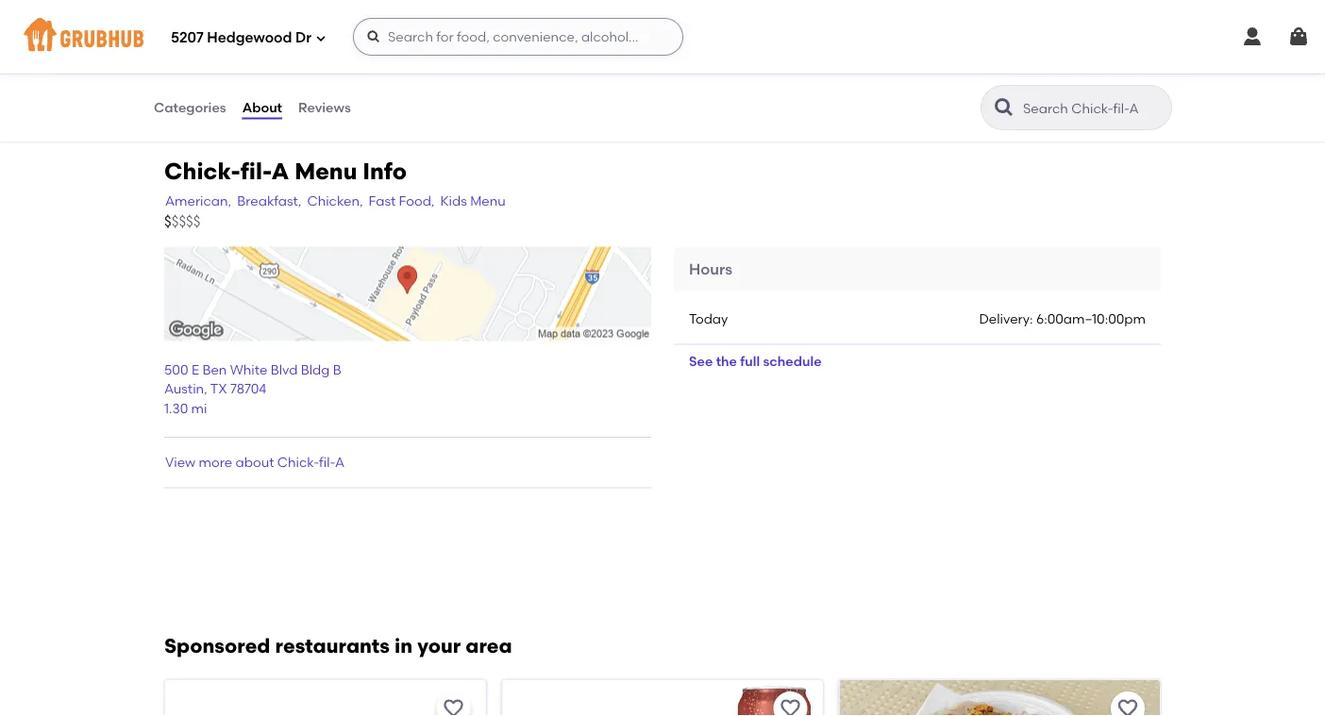 Task type: vqa. For each thing, say whether or not it's contained in the screenshot.
78704
yes



Task type: describe. For each thing, give the bounding box(es) containing it.
b
[[333, 362, 342, 378]]

restaurants
[[275, 634, 390, 658]]

breakfast,
[[237, 193, 302, 209]]

categories button
[[153, 74, 227, 142]]

chick-fil-a menu info
[[164, 158, 407, 185]]

blvd
[[271, 362, 298, 378]]

main navigation navigation
[[0, 0, 1326, 74]]

$$$$$
[[164, 213, 201, 230]]

view
[[165, 455, 196, 471]]

sponsored restaurants in your area
[[164, 634, 512, 658]]

hedgewood
[[207, 29, 292, 46]]

1 horizontal spatial svg image
[[1242, 25, 1265, 48]]

ihop logo image
[[165, 680, 486, 717]]

info
[[363, 158, 407, 185]]

1 horizontal spatial svg image
[[1288, 25, 1311, 48]]

ben
[[202, 362, 227, 378]]

hours
[[689, 260, 733, 278]]

more
[[199, 455, 232, 471]]

dr
[[296, 29, 312, 46]]

white
[[230, 362, 268, 378]]

taqueria los chilangos logo image
[[840, 680, 1161, 717]]

see the full schedule button
[[674, 345, 837, 379]]

american, button
[[164, 190, 233, 211]]

1 horizontal spatial menu
[[470, 193, 506, 209]]

1.30
[[164, 400, 188, 416]]

save this restaurant image for save this restaurant button associated with ihop logo
[[442, 697, 465, 717]]

delivery:
[[980, 311, 1034, 327]]

breakfast, button
[[236, 190, 303, 211]]

about
[[242, 99, 282, 116]]

save this restaurant button for taco cabana 20140 logo
[[774, 692, 808, 717]]

area
[[466, 634, 512, 658]]

taco cabana 20140 logo image
[[503, 680, 823, 717]]

1 vertical spatial chick-
[[277, 455, 319, 471]]

american,
[[165, 193, 232, 209]]

about
[[236, 455, 274, 471]]

fast
[[369, 193, 396, 209]]

chicken, button
[[306, 190, 364, 211]]

categories
[[154, 99, 226, 116]]

search icon image
[[994, 96, 1016, 119]]

austin
[[164, 381, 204, 397]]

see
[[689, 354, 713, 370]]

$
[[164, 213, 172, 230]]

1 horizontal spatial fil-
[[319, 455, 335, 471]]

kids menu button
[[440, 190, 507, 211]]



Task type: locate. For each thing, give the bounding box(es) containing it.
Search for food, convenience, alcohol... search field
[[353, 18, 684, 56]]

see the full schedule
[[689, 354, 822, 370]]

full
[[741, 354, 760, 370]]

reviews
[[298, 99, 351, 116]]

menu right kids
[[470, 193, 506, 209]]

svg image
[[1288, 25, 1311, 48], [315, 33, 327, 44]]

a up breakfast,
[[271, 158, 289, 185]]

a
[[271, 158, 289, 185], [335, 455, 345, 471]]

5207
[[171, 29, 204, 46]]

save this restaurant image
[[442, 697, 465, 717], [780, 697, 802, 717]]

mi
[[191, 400, 207, 416]]

500 e ben white blvd bldg b austin , tx 78704 1.30 mi
[[164, 362, 342, 416]]

save this restaurant image
[[1117, 697, 1140, 717]]

in
[[395, 634, 413, 658]]

american, breakfast, chicken, fast food, kids menu
[[165, 193, 506, 209]]

0 horizontal spatial chick-
[[164, 158, 241, 185]]

save this restaurant button for ihop logo
[[437, 692, 471, 717]]

2 horizontal spatial save this restaurant button
[[1112, 692, 1146, 717]]

fil-
[[241, 158, 271, 185], [319, 455, 335, 471]]

save this restaurant button for taqueria los chilangos logo
[[1112, 692, 1146, 717]]

0 vertical spatial fil-
[[241, 158, 271, 185]]

0 vertical spatial chick-
[[164, 158, 241, 185]]

a right the about
[[335, 455, 345, 471]]

schedule
[[764, 354, 822, 370]]

0 horizontal spatial svg image
[[315, 33, 327, 44]]

delivery: 6:00am–10:00pm
[[980, 311, 1147, 327]]

kids
[[441, 193, 467, 209]]

view more about chick-fil-a
[[165, 455, 345, 471]]

your
[[418, 634, 461, 658]]

chick- up american,
[[164, 158, 241, 185]]

8oz honey mustard sauce image
[[601, 0, 742, 27]]

1 horizontal spatial save this restaurant button
[[774, 692, 808, 717]]

0 horizontal spatial save this restaurant button
[[437, 692, 471, 717]]

tx
[[210, 381, 227, 397]]

svg image
[[1242, 25, 1265, 48], [366, 29, 382, 44]]

bldg
[[301, 362, 330, 378]]

1 vertical spatial a
[[335, 455, 345, 471]]

about button
[[241, 74, 283, 142]]

save this restaurant image for taco cabana 20140 logo's save this restaurant button
[[780, 697, 802, 717]]

fil- right the about
[[319, 455, 335, 471]]

1 vertical spatial fil-
[[319, 455, 335, 471]]

save this restaurant button
[[437, 692, 471, 717], [774, 692, 808, 717], [1112, 692, 1146, 717]]

1 horizontal spatial chick-
[[277, 455, 319, 471]]

0 horizontal spatial menu
[[295, 158, 357, 185]]

menu
[[295, 158, 357, 185], [470, 193, 506, 209]]

Search Chick-fil-A search field
[[1022, 99, 1166, 117]]

1 vertical spatial menu
[[470, 193, 506, 209]]

6:00am–10:00pm
[[1037, 311, 1147, 327]]

5207 hedgewood dr
[[171, 29, 312, 46]]

the
[[716, 354, 738, 370]]

0 horizontal spatial a
[[271, 158, 289, 185]]

,
[[204, 381, 207, 397]]

0 horizontal spatial save this restaurant image
[[442, 697, 465, 717]]

chicken,
[[307, 193, 363, 209]]

0 vertical spatial a
[[271, 158, 289, 185]]

2 save this restaurant image from the left
[[780, 697, 802, 717]]

1 save this restaurant button from the left
[[437, 692, 471, 717]]

e
[[192, 362, 199, 378]]

chick-
[[164, 158, 241, 185], [277, 455, 319, 471]]

reviews button
[[298, 74, 352, 142]]

1 save this restaurant image from the left
[[442, 697, 465, 717]]

0 horizontal spatial svg image
[[366, 29, 382, 44]]

78704
[[230, 381, 267, 397]]

1 horizontal spatial save this restaurant image
[[780, 697, 802, 717]]

fil- up breakfast,
[[241, 158, 271, 185]]

sponsored
[[164, 634, 271, 658]]

1 horizontal spatial a
[[335, 455, 345, 471]]

food,
[[399, 193, 435, 209]]

0 horizontal spatial fil-
[[241, 158, 271, 185]]

chick- right the about
[[277, 455, 319, 471]]

menu up chicken,
[[295, 158, 357, 185]]

3 save this restaurant button from the left
[[1112, 692, 1146, 717]]

today
[[689, 311, 729, 327]]

2 save this restaurant button from the left
[[774, 692, 808, 717]]

500
[[164, 362, 188, 378]]

0 vertical spatial menu
[[295, 158, 357, 185]]

fast food, button
[[368, 190, 436, 211]]



